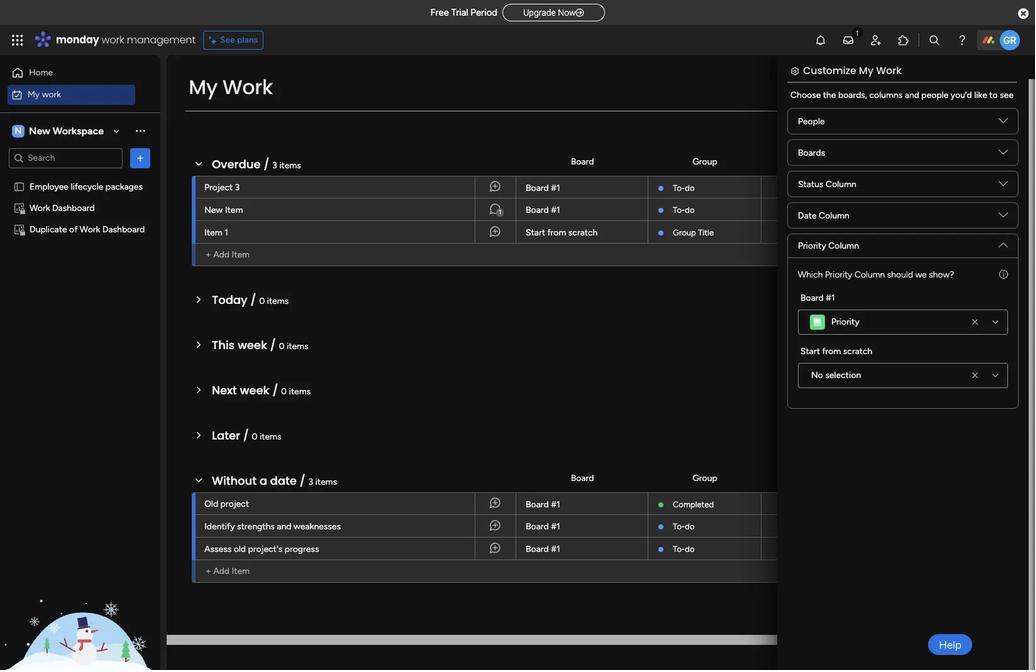 Task type: locate. For each thing, give the bounding box(es) containing it.
#1 for 5th board #1 "link" from the bottom
[[551, 183, 560, 194]]

0 vertical spatial and
[[905, 90, 919, 101]]

3 to-do from the top
[[673, 523, 695, 532]]

options image
[[134, 152, 147, 164]]

work for my
[[42, 89, 61, 100]]

today / 0 items
[[212, 292, 289, 308]]

workspace image
[[12, 124, 25, 138]]

0 horizontal spatial 3
[[235, 182, 240, 193]]

see plans button
[[203, 31, 264, 50]]

1 horizontal spatial dashboard
[[102, 224, 145, 235]]

column for status column
[[826, 179, 856, 190]]

board #1 inside group
[[801, 293, 835, 304]]

0 right today
[[259, 296, 265, 307]]

#1 for 2nd board #1 "link" from the bottom
[[551, 522, 560, 533]]

3 inside overdue / 3 items
[[272, 160, 277, 171]]

+ add item down assess
[[206, 567, 250, 577]]

option
[[0, 175, 160, 178]]

3 right project
[[235, 182, 240, 193]]

/ right later
[[243, 428, 249, 444]]

my up new item
[[189, 73, 217, 101]]

1 vertical spatial dashboard
[[102, 224, 145, 235]]

priority right which
[[825, 270, 852, 280]]

start for the start from scratch link
[[526, 228, 545, 238]]

Filter dashboard by text search field
[[239, 101, 357, 121]]

+ down assess
[[206, 567, 211, 577]]

0 vertical spatial work
[[102, 33, 124, 47]]

strengths
[[237, 522, 275, 533]]

duplicate of work dashboard
[[30, 224, 145, 235]]

project 3
[[204, 182, 240, 193]]

new up item 1
[[204, 205, 223, 216]]

0 horizontal spatial my
[[28, 89, 40, 100]]

item
[[225, 205, 243, 216], [204, 228, 222, 238], [232, 250, 250, 260], [232, 567, 250, 577]]

work right of
[[80, 224, 100, 235]]

None search field
[[239, 101, 357, 121]]

/
[[264, 157, 269, 172], [250, 292, 256, 308], [270, 338, 276, 353], [272, 383, 278, 399], [243, 428, 249, 444], [300, 474, 305, 489]]

1 horizontal spatial 1
[[499, 209, 501, 216]]

my for work
[[28, 89, 40, 100]]

1 vertical spatial scratch
[[843, 346, 872, 357]]

board #1 link
[[524, 177, 640, 201], [524, 199, 640, 223], [524, 494, 640, 518], [524, 516, 640, 540], [524, 538, 640, 562]]

1 vertical spatial new
[[29, 125, 50, 137]]

to-
[[673, 184, 685, 193], [673, 206, 685, 215], [673, 523, 685, 532], [673, 545, 685, 555]]

priority for priority column
[[798, 241, 826, 252]]

2 + add item from the top
[[206, 567, 250, 577]]

hide done items
[[385, 105, 449, 116]]

customize button
[[454, 101, 522, 121]]

dapulse dropdown down arrow image for people
[[999, 116, 1008, 130]]

dashboard up of
[[52, 203, 95, 213]]

dapulse dropdown down arrow image
[[999, 236, 1008, 250]]

0 vertical spatial group
[[692, 156, 717, 167]]

board
[[571, 156, 594, 167], [526, 183, 549, 194], [526, 205, 549, 216], [801, 293, 824, 304], [571, 473, 594, 484], [526, 500, 549, 511], [526, 522, 549, 533], [526, 545, 549, 555]]

period
[[471, 7, 497, 18]]

item down the new item
[[204, 228, 222, 238]]

column up v2 overdue deadline icon
[[826, 179, 856, 190]]

apps image
[[897, 34, 910, 47]]

lottie animation element
[[0, 544, 160, 671]]

column
[[826, 179, 856, 190], [819, 210, 850, 221], [828, 241, 859, 252], [855, 270, 885, 280]]

+ add item
[[206, 250, 250, 260], [206, 567, 250, 577]]

status for status column
[[798, 179, 824, 190]]

1 horizontal spatial customize
[[803, 64, 856, 78]]

my
[[859, 64, 874, 78], [189, 73, 217, 101], [28, 89, 40, 100]]

0 vertical spatial 1
[[499, 209, 501, 216]]

2 dapulse dropdown down arrow image from the top
[[999, 148, 1008, 162]]

0 horizontal spatial customize
[[475, 105, 517, 116]]

help image
[[956, 34, 968, 47]]

items down 'this week / 0 items'
[[289, 387, 311, 397]]

inbox image
[[842, 34, 855, 47]]

2 vertical spatial 3
[[308, 477, 313, 488]]

3 dapulse dropdown down arrow image from the top
[[999, 179, 1008, 193]]

1 horizontal spatial and
[[905, 90, 919, 101]]

item 1
[[204, 228, 228, 238]]

0 vertical spatial people
[[798, 116, 825, 127]]

0 vertical spatial scratch
[[568, 228, 598, 238]]

1
[[499, 209, 501, 216], [225, 228, 228, 238]]

board inside board #1 heading
[[801, 293, 824, 304]]

start from scratch for start from scratch group
[[801, 346, 872, 357]]

items inside later / 0 items
[[260, 432, 281, 443]]

upgrade
[[523, 8, 556, 18]]

add down assess
[[213, 567, 230, 577]]

group
[[692, 156, 717, 167], [673, 228, 696, 238], [692, 473, 717, 484]]

1 vertical spatial add
[[213, 567, 230, 577]]

1 vertical spatial start
[[801, 346, 820, 357]]

new right n
[[29, 125, 50, 137]]

you'd
[[951, 90, 972, 101]]

plans
[[237, 35, 258, 45]]

people
[[798, 116, 825, 127], [786, 156, 813, 167]]

identify strengths and weaknesses
[[204, 522, 341, 533]]

week for next
[[240, 383, 269, 399]]

1 board #1 link from the top
[[524, 177, 640, 201]]

to
[[989, 90, 998, 101]]

1 horizontal spatial start from scratch
[[801, 346, 872, 357]]

0 vertical spatial from
[[547, 228, 566, 238]]

items right overdue
[[279, 160, 301, 171]]

1 vertical spatial start from scratch
[[801, 346, 872, 357]]

home
[[29, 67, 53, 78]]

0 inside 'this week / 0 items'
[[279, 341, 285, 352]]

0 horizontal spatial from
[[547, 228, 566, 238]]

1 vertical spatial week
[[240, 383, 269, 399]]

date
[[872, 156, 890, 167], [798, 210, 817, 221]]

1 vertical spatial +
[[206, 567, 211, 577]]

main content
[[167, 30, 1035, 671]]

0 horizontal spatial work
[[42, 89, 61, 100]]

dapulse dropdown down arrow image
[[999, 116, 1008, 130], [999, 148, 1008, 162], [999, 179, 1008, 193], [999, 211, 1008, 225]]

new left item
[[191, 105, 209, 116]]

start for start from scratch group
[[801, 346, 820, 357]]

1 vertical spatial status
[[798, 179, 824, 190]]

0 horizontal spatial start from scratch
[[526, 228, 598, 238]]

column down v2 overdue deadline icon
[[828, 241, 859, 252]]

work up columns
[[876, 64, 902, 78]]

0 vertical spatial start
[[526, 228, 545, 238]]

board #1 for fifth board #1 "link" from the top of the main content containing overdue /
[[526, 545, 560, 555]]

status column
[[798, 179, 856, 190]]

board for third board #1 "link" from the bottom of the main content containing overdue /
[[526, 500, 549, 511]]

0 vertical spatial start from scratch
[[526, 228, 598, 238]]

board for 2nd board #1 "link" from the bottom
[[526, 522, 549, 533]]

v2 overdue deadline image
[[841, 204, 851, 216]]

status for status
[[956, 156, 982, 167]]

0 vertical spatial status
[[956, 156, 982, 167]]

items up without a date / 3 items at the bottom of page
[[260, 432, 281, 443]]

items right date
[[315, 477, 337, 488]]

date for date column
[[798, 210, 817, 221]]

work right monday in the left top of the page
[[102, 33, 124, 47]]

1 horizontal spatial from
[[822, 346, 841, 357]]

the
[[823, 90, 836, 101]]

start from scratch inside group
[[801, 346, 872, 357]]

#1
[[551, 183, 560, 194], [551, 205, 560, 216], [826, 293, 835, 304], [551, 500, 560, 511], [551, 522, 560, 533], [551, 545, 560, 555]]

completed
[[673, 501, 714, 510]]

to-do
[[673, 184, 695, 193], [673, 206, 695, 215], [673, 523, 695, 532], [673, 545, 695, 555]]

work inside button
[[42, 89, 61, 100]]

and right strengths
[[277, 522, 291, 533]]

new workspace
[[29, 125, 104, 137]]

2 to- from the top
[[673, 206, 685, 215]]

people down 'choose'
[[798, 116, 825, 127]]

my work button
[[8, 85, 135, 105]]

3 do from the top
[[685, 523, 695, 532]]

1 do from the top
[[685, 184, 695, 193]]

board #1 for third board #1 "link" from the bottom of the main content containing overdue /
[[526, 500, 560, 511]]

1 horizontal spatial start
[[801, 346, 820, 357]]

start from scratch heading
[[801, 345, 872, 358]]

dapulse close image
[[1018, 8, 1029, 20]]

0 vertical spatial 3
[[272, 160, 277, 171]]

group title
[[673, 228, 714, 238]]

lottie animation image
[[0, 544, 160, 671]]

we
[[915, 270, 927, 280]]

people
[[921, 90, 949, 101]]

dapulse rightstroke image
[[576, 8, 584, 18]]

do
[[685, 184, 695, 193], [685, 206, 695, 215], [685, 523, 695, 532], [685, 545, 695, 555]]

1 vertical spatial + add item
[[206, 567, 250, 577]]

0 vertical spatial add
[[213, 250, 230, 260]]

priority inside board #1 group
[[831, 317, 859, 328]]

trial
[[451, 7, 468, 18]]

work
[[102, 33, 124, 47], [42, 89, 61, 100]]

add down item 1
[[213, 250, 230, 260]]

this
[[212, 338, 235, 353]]

1 horizontal spatial my
[[189, 73, 217, 101]]

/ right overdue
[[264, 157, 269, 172]]

project's
[[248, 545, 282, 555]]

work
[[876, 64, 902, 78], [222, 73, 273, 101], [30, 203, 50, 213], [80, 224, 100, 235]]

0 vertical spatial priority
[[798, 241, 826, 252]]

1 dapulse dropdown down arrow image from the top
[[999, 116, 1008, 130]]

people up status column
[[786, 156, 813, 167]]

2 vertical spatial priority
[[831, 317, 859, 328]]

0 vertical spatial dashboard
[[52, 203, 95, 213]]

items up 'this week / 0 items'
[[267, 296, 289, 307]]

should
[[887, 270, 913, 280]]

1 vertical spatial date
[[798, 210, 817, 221]]

0 horizontal spatial start
[[526, 228, 545, 238]]

my inside my work button
[[28, 89, 40, 100]]

see
[[220, 35, 235, 45]]

new inside workspace selection 'element'
[[29, 125, 50, 137]]

0 horizontal spatial date
[[798, 210, 817, 221]]

items up next week / 0 items
[[287, 341, 308, 352]]

dapulse dropdown down arrow image for boards
[[999, 148, 1008, 162]]

invite members image
[[870, 34, 882, 47]]

4 dapulse dropdown down arrow image from the top
[[999, 211, 1008, 225]]

0 horizontal spatial status
[[798, 179, 824, 190]]

0 up next week / 0 items
[[279, 341, 285, 352]]

workspace
[[53, 125, 104, 137]]

no
[[811, 370, 823, 381]]

without a date / 3 items
[[212, 474, 337, 489]]

list box
[[0, 174, 160, 410]]

0 right later
[[252, 432, 258, 443]]

new inside new item button
[[191, 105, 209, 116]]

main content containing overdue /
[[167, 30, 1035, 671]]

identify
[[204, 522, 235, 533]]

3 right overdue
[[272, 160, 277, 171]]

0 vertical spatial new
[[191, 105, 209, 116]]

1 + from the top
[[206, 250, 211, 260]]

1 vertical spatial work
[[42, 89, 61, 100]]

new for new workspace
[[29, 125, 50, 137]]

items inside today / 0 items
[[267, 296, 289, 307]]

management
[[127, 33, 195, 47]]

this week / 0 items
[[212, 338, 308, 353]]

#1 for board #1 group
[[826, 293, 835, 304]]

2 horizontal spatial my
[[859, 64, 874, 78]]

which priority column should we show?
[[798, 270, 954, 280]]

4 do from the top
[[685, 545, 695, 555]]

#1 inside heading
[[826, 293, 835, 304]]

choose the boards, columns and people you'd like to see
[[790, 90, 1014, 101]]

0 vertical spatial +
[[206, 250, 211, 260]]

0 vertical spatial week
[[238, 338, 267, 353]]

board #1 for 2nd board #1 "link" from the bottom
[[526, 522, 560, 533]]

my down home
[[28, 89, 40, 100]]

1 horizontal spatial work
[[102, 33, 124, 47]]

start from scratch for the start from scratch link
[[526, 228, 598, 238]]

customize inside button
[[475, 105, 517, 116]]

1 horizontal spatial status
[[956, 156, 982, 167]]

1 vertical spatial and
[[277, 522, 291, 533]]

board for 4th board #1 "link" from the bottom of the main content containing overdue /
[[526, 205, 549, 216]]

+ add item down item 1
[[206, 250, 250, 260]]

date for date
[[872, 156, 890, 167]]

next
[[212, 383, 237, 399]]

scratch inside heading
[[843, 346, 872, 357]]

2 horizontal spatial 3
[[308, 477, 313, 488]]

+ down item 1
[[206, 250, 211, 260]]

overdue
[[212, 157, 261, 172]]

customize
[[803, 64, 856, 78], [475, 105, 517, 116]]

0 down 'this week / 0 items'
[[281, 387, 287, 397]]

start inside start from scratch heading
[[801, 346, 820, 357]]

board #1 group
[[798, 292, 1008, 335]]

show?
[[929, 270, 954, 280]]

board #1 for 4th board #1 "link" from the bottom of the main content containing overdue /
[[526, 205, 560, 216]]

and
[[905, 90, 919, 101], [277, 522, 291, 533]]

2 add from the top
[[213, 567, 230, 577]]

0 horizontal spatial scratch
[[568, 228, 598, 238]]

0 inside next week / 0 items
[[281, 387, 287, 397]]

priority up start from scratch heading
[[831, 317, 859, 328]]

dashboard down packages
[[102, 224, 145, 235]]

start from scratch
[[526, 228, 598, 238], [801, 346, 872, 357]]

1 horizontal spatial date
[[872, 156, 890, 167]]

1 horizontal spatial scratch
[[843, 346, 872, 357]]

start from scratch group
[[798, 345, 1008, 389]]

Search in workspace field
[[26, 151, 105, 165]]

3 right date
[[308, 477, 313, 488]]

notifications image
[[814, 34, 827, 47]]

/ down 'this week / 0 items'
[[272, 383, 278, 399]]

priority up which
[[798, 241, 826, 252]]

status
[[956, 156, 982, 167], [798, 179, 824, 190]]

1 to- from the top
[[673, 184, 685, 193]]

302390365
[[957, 623, 1002, 633]]

1 vertical spatial customize
[[475, 105, 517, 116]]

dapulse dropdown down arrow image for status column
[[999, 179, 1008, 193]]

1 horizontal spatial 3
[[272, 160, 277, 171]]

2 vertical spatial new
[[204, 205, 223, 216]]

next week / 0 items
[[212, 383, 311, 399]]

from inside heading
[[822, 346, 841, 357]]

0 vertical spatial + add item
[[206, 250, 250, 260]]

priority for priority
[[831, 317, 859, 328]]

v2 overdue deadline image
[[841, 182, 851, 194]]

0 horizontal spatial 1
[[225, 228, 228, 238]]

scratch for the start from scratch link
[[568, 228, 598, 238]]

work down home
[[42, 89, 61, 100]]

2 vertical spatial group
[[692, 473, 717, 484]]

id:
[[944, 623, 955, 633]]

column for priority column
[[828, 241, 859, 252]]

working on it
[[943, 227, 995, 238]]

column for date column
[[819, 210, 850, 221]]

1 vertical spatial from
[[822, 346, 841, 357]]

start
[[526, 228, 545, 238], [801, 346, 820, 357]]

week right this
[[238, 338, 267, 353]]

my up the boards,
[[859, 64, 874, 78]]

0 vertical spatial customize
[[803, 64, 856, 78]]

items inside overdue / 3 items
[[279, 160, 301, 171]]

and left people at the right of page
[[905, 90, 919, 101]]

1 vertical spatial 1
[[225, 228, 228, 238]]

item down 'old'
[[232, 567, 250, 577]]

it
[[990, 227, 995, 238]]

add
[[213, 250, 230, 260], [213, 567, 230, 577]]

+
[[206, 250, 211, 260], [206, 567, 211, 577]]

column down v2 overdue deadline image
[[819, 210, 850, 221]]

board for 5th board #1 "link" from the bottom
[[526, 183, 549, 194]]

week right the next
[[240, 383, 269, 399]]

new item
[[191, 105, 229, 116]]

#1 for fifth board #1 "link" from the top of the main content containing overdue /
[[551, 545, 560, 555]]

0 vertical spatial date
[[872, 156, 890, 167]]

assess old project's progress
[[204, 545, 319, 555]]

start inside the start from scratch link
[[526, 228, 545, 238]]

scratch
[[568, 228, 598, 238], [843, 346, 872, 357]]



Task type: describe. For each thing, give the bounding box(es) containing it.
packages
[[106, 181, 143, 192]]

items inside without a date / 3 items
[[315, 477, 337, 488]]

monday
[[56, 33, 99, 47]]

old
[[204, 499, 218, 510]]

my for work
[[189, 73, 217, 101]]

1 to-do from the top
[[673, 184, 695, 193]]

like
[[974, 90, 987, 101]]

on
[[977, 227, 987, 238]]

/ right today
[[250, 292, 256, 308]]

search image
[[342, 106, 352, 116]]

later
[[212, 428, 240, 444]]

/ up next week / 0 items
[[270, 338, 276, 353]]

project
[[204, 182, 233, 193]]

1 vertical spatial people
[[786, 156, 813, 167]]

columns
[[869, 90, 903, 101]]

board #1 for 5th board #1 "link" from the bottom
[[526, 183, 560, 194]]

boards,
[[838, 90, 867, 101]]

/ right date
[[300, 474, 305, 489]]

customize for customize my work
[[803, 64, 856, 78]]

help button
[[928, 635, 972, 656]]

overdue / 3 items
[[212, 157, 301, 172]]

search everything image
[[928, 34, 941, 47]]

4 to- from the top
[[673, 545, 685, 555]]

2 + from the top
[[206, 567, 211, 577]]

group for /
[[692, 473, 717, 484]]

workspace selection element
[[12, 124, 106, 139]]

selection
[[825, 370, 861, 381]]

1 vertical spatial 3
[[235, 182, 240, 193]]

my inside main content
[[859, 64, 874, 78]]

start from scratch link
[[524, 221, 640, 245]]

1 vertical spatial priority
[[825, 270, 852, 280]]

new for new item
[[204, 205, 223, 216]]

id: 302390365
[[944, 623, 1002, 633]]

done
[[405, 105, 425, 116]]

weaknesses
[[294, 522, 341, 533]]

0 horizontal spatial dashboard
[[52, 203, 95, 213]]

2 board #1 link from the top
[[524, 199, 640, 223]]

greg robinson image
[[1000, 30, 1020, 50]]

column left should
[[855, 270, 885, 280]]

progress
[[285, 545, 319, 555]]

work up item
[[222, 73, 273, 101]]

1 vertical spatial group
[[673, 228, 696, 238]]

4 to-do from the top
[[673, 545, 695, 555]]

see plans
[[220, 35, 258, 45]]

my work
[[28, 89, 61, 100]]

private dashboard image
[[13, 202, 25, 214]]

dapulse dropdown down arrow image for date column
[[999, 211, 1008, 225]]

home button
[[8, 63, 135, 83]]

customize for customize
[[475, 105, 517, 116]]

help
[[939, 639, 961, 652]]

from for start from scratch group
[[822, 346, 841, 357]]

free
[[430, 7, 449, 18]]

free trial period
[[430, 7, 497, 18]]

choose
[[790, 90, 821, 101]]

1 + add item from the top
[[206, 250, 250, 260]]

0 horizontal spatial and
[[277, 522, 291, 533]]

board for fifth board #1 "link" from the top of the main content containing overdue /
[[526, 545, 549, 555]]

3 inside without a date / 3 items
[[308, 477, 313, 488]]

public board image
[[13, 181, 25, 193]]

board for board #1 group
[[801, 293, 824, 304]]

upgrade now link
[[503, 4, 605, 21]]

2 to-do from the top
[[673, 206, 695, 215]]

5 board #1 link from the top
[[524, 538, 640, 562]]

group for items
[[692, 156, 717, 167]]

1 image
[[851, 26, 863, 40]]

item down project 3
[[225, 205, 243, 216]]

see
[[1000, 90, 1014, 101]]

later / 0 items
[[212, 428, 281, 444]]

work for monday
[[102, 33, 124, 47]]

0 inside later / 0 items
[[252, 432, 258, 443]]

now
[[558, 8, 576, 18]]

1 add from the top
[[213, 250, 230, 260]]

nov 29
[[869, 228, 896, 237]]

work inside main content
[[876, 64, 902, 78]]

nov
[[869, 228, 885, 237]]

items inside next week / 0 items
[[289, 387, 311, 397]]

date
[[270, 474, 297, 489]]

work right private dashboard image
[[30, 203, 50, 213]]

item
[[211, 105, 229, 116]]

monday work management
[[56, 33, 195, 47]]

work dashboard
[[30, 203, 95, 213]]

#1 for 4th board #1 "link" from the bottom of the main content containing overdue /
[[551, 205, 560, 216]]

old
[[234, 545, 246, 555]]

working
[[943, 227, 975, 238]]

items right done
[[428, 105, 449, 116]]

board #1 for board #1 group
[[801, 293, 835, 304]]

#1 for third board #1 "link" from the bottom of the main content containing overdue /
[[551, 500, 560, 511]]

priority column
[[798, 241, 859, 252]]

customize my work
[[803, 64, 902, 78]]

lifecycle
[[71, 181, 103, 192]]

item up today / 0 items
[[232, 250, 250, 260]]

without
[[212, 474, 257, 489]]

date column
[[798, 210, 850, 221]]

workspace options image
[[134, 125, 147, 137]]

4 board #1 link from the top
[[524, 516, 640, 540]]

upgrade now
[[523, 8, 576, 18]]

my work
[[189, 73, 273, 101]]

new item
[[204, 205, 243, 216]]

new item button
[[186, 101, 234, 121]]

week for this
[[238, 338, 267, 353]]

from for the start from scratch link
[[547, 228, 566, 238]]

duplicate
[[30, 224, 67, 235]]

v2 info image
[[999, 269, 1008, 282]]

none search field inside main content
[[239, 101, 357, 121]]

2 do from the top
[[685, 206, 695, 215]]

private dashboard image
[[13, 224, 25, 236]]

which
[[798, 270, 823, 280]]

boards
[[798, 147, 825, 158]]

scratch for start from scratch group
[[843, 346, 872, 357]]

project
[[220, 499, 249, 510]]

old project
[[204, 499, 249, 510]]

new for new item
[[191, 105, 209, 116]]

n
[[15, 125, 22, 136]]

board #1 heading
[[801, 292, 835, 305]]

items inside 'this week / 0 items'
[[287, 341, 308, 352]]

select product image
[[11, 34, 24, 47]]

hide
[[385, 105, 403, 116]]

title
[[698, 228, 714, 238]]

3 to- from the top
[[673, 523, 685, 532]]

list box containing employee lifecycle packages
[[0, 174, 160, 410]]

a
[[259, 474, 267, 489]]

3 board #1 link from the top
[[524, 494, 640, 518]]

29
[[887, 228, 896, 237]]

0 inside today / 0 items
[[259, 296, 265, 307]]

employee
[[30, 181, 69, 192]]



Task type: vqa. For each thing, say whether or not it's contained in the screenshot.
the rightmost EXPLORE
no



